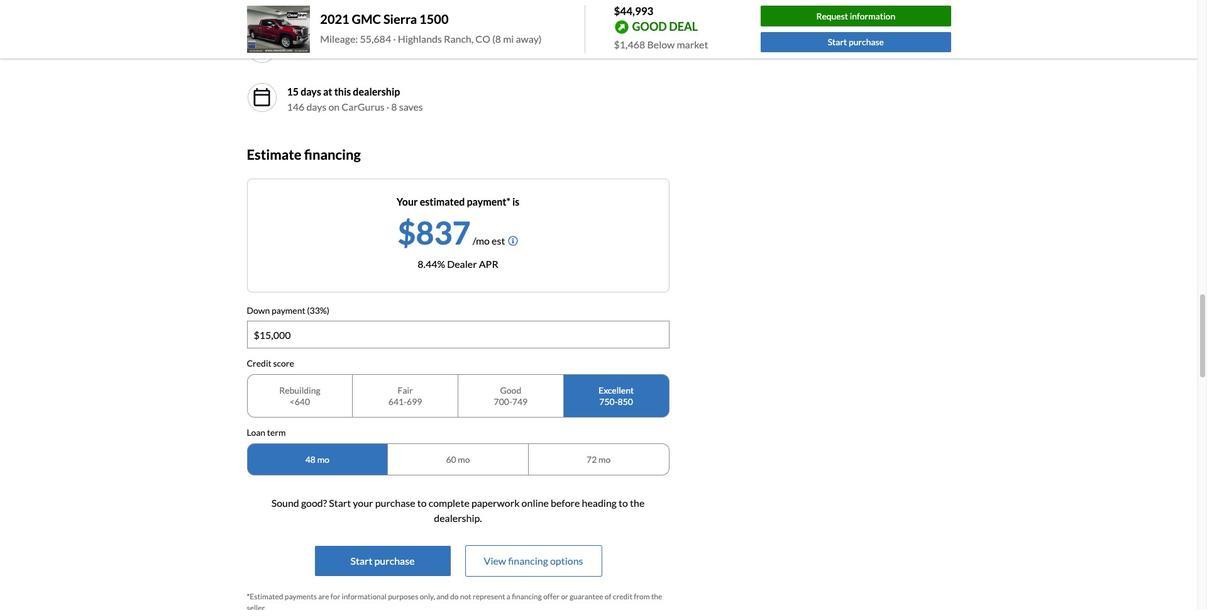 Task type: locate. For each thing, give the bounding box(es) containing it.
excellent
[[599, 385, 634, 396]]

0 horizontal spatial start purchase button
[[315, 546, 451, 577]]

payments
[[285, 592, 317, 602]]

0 horizontal spatial start purchase
[[351, 555, 415, 567]]

2 horizontal spatial the
[[652, 592, 663, 602]]

48 mo
[[306, 454, 330, 465]]

fair 641-699
[[389, 385, 422, 407]]

2 mo from the left
[[458, 454, 470, 465]]

1 horizontal spatial market
[[677, 38, 709, 50]]

start purchase
[[828, 37, 885, 47], [351, 555, 415, 567]]

60
[[446, 454, 457, 465]]

1 vertical spatial on
[[329, 101, 340, 113]]

start down request
[[828, 37, 848, 47]]

average.
[[405, 3, 442, 15]]

1 vertical spatial start purchase
[[351, 555, 415, 567]]

down
[[247, 305, 270, 316]]

0 horizontal spatial market
[[319, 3, 351, 15]]

(8
[[493, 33, 502, 45]]

request
[[817, 11, 849, 21]]

0 vertical spatial the
[[303, 3, 317, 15]]

mo right 60
[[458, 454, 470, 465]]

there
[[444, 3, 470, 15]]

*estimated
[[247, 592, 283, 602]]

2 to from the left
[[619, 497, 628, 509]]

1 vertical spatial start
[[329, 497, 351, 509]]

146
[[287, 101, 305, 113]]

to left complete
[[418, 497, 427, 509]]

1 horizontal spatial start purchase button
[[761, 32, 952, 52]]

start up informational
[[351, 555, 373, 567]]

good?
[[301, 497, 327, 509]]

no
[[287, 44, 301, 56]]

· left 8
[[387, 101, 390, 113]]

start purchase button down request information button
[[761, 32, 952, 52]]

credit
[[247, 358, 272, 369]]

to right heading
[[619, 497, 628, 509]]

1 vertical spatial market
[[677, 38, 709, 50]]

2 vertical spatial the
[[652, 592, 663, 602]]

2 vertical spatial purchase
[[375, 555, 415, 567]]

0 vertical spatial on
[[548, 3, 559, 15]]

the right on
[[303, 3, 317, 15]]

the inside *estimated payments are for informational purposes only, and do not represent a financing offer or guarantee of credit from the seller.
[[652, 592, 663, 602]]

market for the
[[319, 3, 351, 15]]

sierra
[[384, 12, 417, 27]]

· inside 2021 gmc sierra 1500 mileage: 55,684 · highlands ranch, co (8 mi away)
[[393, 33, 396, 45]]

market down deal
[[677, 38, 709, 50]]

2 vertical spatial financing
[[512, 592, 542, 602]]

financing right "a"
[[512, 592, 542, 602]]

are
[[318, 592, 329, 602]]

from
[[634, 592, 650, 602]]

financing inside button
[[508, 555, 549, 567]]

on left price. in the left of the page
[[548, 3, 559, 15]]

down payment (33%)
[[247, 305, 330, 316]]

1 vertical spatial days
[[307, 101, 327, 113]]

view financing options button
[[466, 546, 602, 577]]

start purchase down request information button
[[828, 37, 885, 47]]

1 horizontal spatial the
[[630, 497, 645, 509]]

informational
[[342, 592, 387, 602]]

0 vertical spatial start purchase
[[828, 37, 885, 47]]

2021 gmc sierra 1500 image
[[247, 5, 310, 53]]

this
[[334, 86, 351, 98]]

price
[[302, 44, 325, 56]]

start
[[828, 37, 848, 47], [329, 497, 351, 509], [351, 555, 373, 567]]

60 mo
[[446, 454, 470, 465]]

0 vertical spatial ·
[[393, 33, 396, 45]]

mo for 48 mo
[[318, 454, 330, 465]]

request information button
[[761, 6, 952, 26]]

mo
[[318, 454, 330, 465], [458, 454, 470, 465], [599, 454, 611, 465]]

selling slowly image
[[247, 0, 277, 15], [252, 0, 272, 10]]

1 vertical spatial purchase
[[375, 497, 416, 509]]

/mo
[[473, 234, 490, 246]]

0 vertical spatial start
[[828, 37, 848, 47]]

8
[[392, 101, 397, 113]]

· inside 15 days at this dealership 146 days on cargurus · 8 saves
[[387, 101, 390, 113]]

financing for estimate
[[304, 146, 361, 163]]

apr
[[479, 258, 499, 270]]

represent
[[473, 592, 505, 602]]

1 vertical spatial ·
[[387, 101, 390, 113]]

749
[[513, 396, 528, 407]]

0 horizontal spatial ·
[[387, 101, 390, 113]]

on inside 15 days at this dealership 146 days on cargurus · 8 saves
[[329, 101, 340, 113]]

8.44%
[[418, 258, 445, 270]]

heading
[[582, 497, 617, 509]]

start left your
[[329, 497, 351, 509]]

saves
[[399, 101, 423, 113]]

the right heading
[[630, 497, 645, 509]]

good 700-749
[[494, 385, 528, 407]]

1 vertical spatial start purchase button
[[315, 546, 451, 577]]

0 vertical spatial purchase
[[849, 37, 885, 47]]

for
[[331, 592, 341, 602]]

purchase down information
[[849, 37, 885, 47]]

1 horizontal spatial ·
[[393, 33, 396, 45]]

start purchase up informational
[[351, 555, 415, 567]]

days left at in the left of the page
[[301, 86, 321, 98]]

0 horizontal spatial to
[[418, 497, 427, 509]]

mo right 48
[[318, 454, 330, 465]]

the
[[303, 3, 317, 15], [630, 497, 645, 509], [652, 592, 663, 602]]

view financing options
[[484, 555, 584, 567]]

·
[[393, 33, 396, 45], [387, 101, 390, 113]]

your
[[397, 195, 418, 207]]

on down at in the left of the page
[[329, 101, 340, 113]]

do
[[451, 592, 459, 602]]

0 horizontal spatial mo
[[318, 454, 330, 465]]

purchase up purposes
[[375, 555, 415, 567]]

0 vertical spatial financing
[[304, 146, 361, 163]]

on
[[548, 3, 559, 15], [329, 101, 340, 113]]

0 vertical spatial market
[[319, 3, 351, 15]]

mileage:
[[320, 33, 358, 45]]

2 horizontal spatial mo
[[599, 454, 611, 465]]

3 mo from the left
[[599, 454, 611, 465]]

start purchase for the start purchase button to the top
[[828, 37, 885, 47]]

no price changes
[[287, 44, 364, 56]]

financing for view
[[508, 555, 549, 567]]

estimate financing
[[247, 146, 361, 163]]

purchase right your
[[375, 497, 416, 509]]

financing down the cargurus
[[304, 146, 361, 163]]

financing
[[304, 146, 361, 163], [508, 555, 549, 567], [512, 592, 542, 602]]

before
[[551, 497, 580, 509]]

paperwork
[[472, 497, 520, 509]]

market
[[319, 3, 351, 15], [677, 38, 709, 50]]

· right 55,684
[[393, 33, 396, 45]]

0 vertical spatial days
[[301, 86, 321, 98]]

ranch,
[[444, 33, 474, 45]]

financing right the view
[[508, 555, 549, 567]]

1 horizontal spatial to
[[619, 497, 628, 509]]

days down at in the left of the page
[[307, 101, 327, 113]]

offer
[[544, 592, 560, 602]]

start purchase button up informational
[[315, 546, 451, 577]]

price.
[[561, 3, 585, 15]]

1 vertical spatial financing
[[508, 555, 549, 567]]

flexibility
[[505, 3, 546, 15]]

the inside "sound good? start your purchase to complete paperwork online before heading to the dealership."
[[630, 497, 645, 509]]

15 days at this dealership image
[[252, 88, 272, 108]]

0 horizontal spatial on
[[329, 101, 340, 113]]

1 horizontal spatial start purchase
[[828, 37, 885, 47]]

1 vertical spatial the
[[630, 497, 645, 509]]

72 mo
[[587, 454, 611, 465]]

1 mo from the left
[[318, 454, 330, 465]]

term
[[267, 427, 286, 438]]

complete
[[429, 497, 470, 509]]

$1,468 below market
[[614, 38, 709, 50]]

1 horizontal spatial mo
[[458, 454, 470, 465]]

8.44% dealer apr
[[418, 258, 499, 270]]

700-
[[494, 396, 513, 407]]

no price changes image
[[247, 33, 277, 64]]

is
[[513, 195, 520, 207]]

mo right 72
[[599, 454, 611, 465]]

score
[[273, 358, 294, 369]]

loan term
[[247, 427, 286, 438]]

dealership
[[353, 86, 400, 98]]

than
[[383, 3, 403, 15]]

rebuilding <640
[[279, 385, 321, 407]]

market up mileage: at the left of the page
[[319, 3, 351, 15]]

dealer
[[447, 258, 477, 270]]

the right from
[[652, 592, 663, 602]]



Task type: describe. For each thing, give the bounding box(es) containing it.
and
[[437, 592, 449, 602]]

deal
[[670, 19, 698, 33]]

guarantee
[[570, 592, 604, 602]]

may
[[472, 3, 490, 15]]

<640
[[290, 396, 310, 407]]

sound
[[272, 497, 299, 509]]

changes
[[327, 44, 364, 56]]

15 days at this dealership image
[[247, 83, 277, 113]]

payment*
[[467, 195, 511, 207]]

not
[[460, 592, 472, 602]]

estimated
[[420, 195, 465, 207]]

financing inside *estimated payments are for informational purposes only, and do not represent a financing offer or guarantee of credit from the seller.
[[512, 592, 542, 602]]

2 selling slowly image from the left
[[252, 0, 272, 10]]

641-
[[389, 396, 407, 407]]

your estimated payment* is
[[397, 195, 520, 207]]

of
[[605, 592, 612, 602]]

credit score
[[247, 358, 294, 369]]

excellent 750-850
[[599, 385, 634, 407]]

699
[[407, 396, 422, 407]]

below
[[648, 38, 675, 50]]

start purchase for the bottom the start purchase button
[[351, 555, 415, 567]]

15 days at this dealership 146 days on cargurus · 8 saves
[[287, 86, 423, 113]]

information
[[850, 11, 896, 21]]

1500
[[420, 12, 449, 27]]

850
[[618, 396, 633, 407]]

seller.
[[247, 604, 266, 610]]

on the market longer than average. there may be flexibility on price.
[[287, 3, 585, 15]]

good
[[501, 385, 522, 396]]

55,684
[[360, 33, 391, 45]]

*estimated payments are for informational purposes only, and do not represent a financing offer or guarantee of credit from the seller.
[[247, 592, 663, 610]]

payment
[[272, 305, 306, 316]]

1 to from the left
[[418, 497, 427, 509]]

online
[[522, 497, 549, 509]]

highlands
[[398, 33, 442, 45]]

only,
[[420, 592, 435, 602]]

info circle image
[[509, 236, 519, 246]]

loan
[[247, 427, 266, 438]]

$837 /mo est
[[398, 214, 505, 251]]

fair
[[398, 385, 413, 396]]

start inside "sound good? start your purchase to complete paperwork online before heading to the dealership."
[[329, 497, 351, 509]]

$837
[[398, 214, 471, 251]]

mo for 72 mo
[[599, 454, 611, 465]]

0 horizontal spatial the
[[303, 3, 317, 15]]

your
[[353, 497, 373, 509]]

good deal
[[633, 19, 698, 33]]

1 selling slowly image from the left
[[247, 0, 277, 15]]

a
[[507, 592, 511, 602]]

(33%)
[[307, 305, 330, 316]]

750-
[[600, 396, 618, 407]]

cargurus
[[342, 101, 385, 113]]

or
[[561, 592, 569, 602]]

rebuilding
[[279, 385, 321, 396]]

2 vertical spatial start
[[351, 555, 373, 567]]

0 vertical spatial start purchase button
[[761, 32, 952, 52]]

no price changes image
[[252, 38, 272, 59]]

market for below
[[677, 38, 709, 50]]

request information
[[817, 11, 896, 21]]

2021 gmc sierra 1500 mileage: 55,684 · highlands ranch, co (8 mi away)
[[320, 12, 542, 45]]

mo for 60 mo
[[458, 454, 470, 465]]

estimate
[[247, 146, 302, 163]]

Down payment (33%) text field
[[248, 322, 669, 348]]

view
[[484, 555, 507, 567]]

credit
[[613, 592, 633, 602]]

on
[[287, 3, 301, 15]]

purposes
[[388, 592, 419, 602]]

co
[[476, 33, 491, 45]]

at
[[323, 86, 333, 98]]

1 horizontal spatial on
[[548, 3, 559, 15]]

purchase inside "sound good? start your purchase to complete paperwork online before heading to the dealership."
[[375, 497, 416, 509]]

sound good? start your purchase to complete paperwork online before heading to the dealership.
[[272, 497, 645, 524]]

72
[[587, 454, 597, 465]]

2021
[[320, 12, 350, 27]]

$44,993
[[614, 4, 654, 18]]

longer
[[353, 3, 381, 15]]

options
[[550, 555, 584, 567]]

away)
[[516, 33, 542, 45]]

est
[[492, 234, 505, 246]]

48
[[306, 454, 316, 465]]

$1,468
[[614, 38, 646, 50]]

dealership.
[[434, 512, 482, 524]]



Task type: vqa. For each thing, say whether or not it's contained in the screenshot.
LEARN on the bottom right
no



